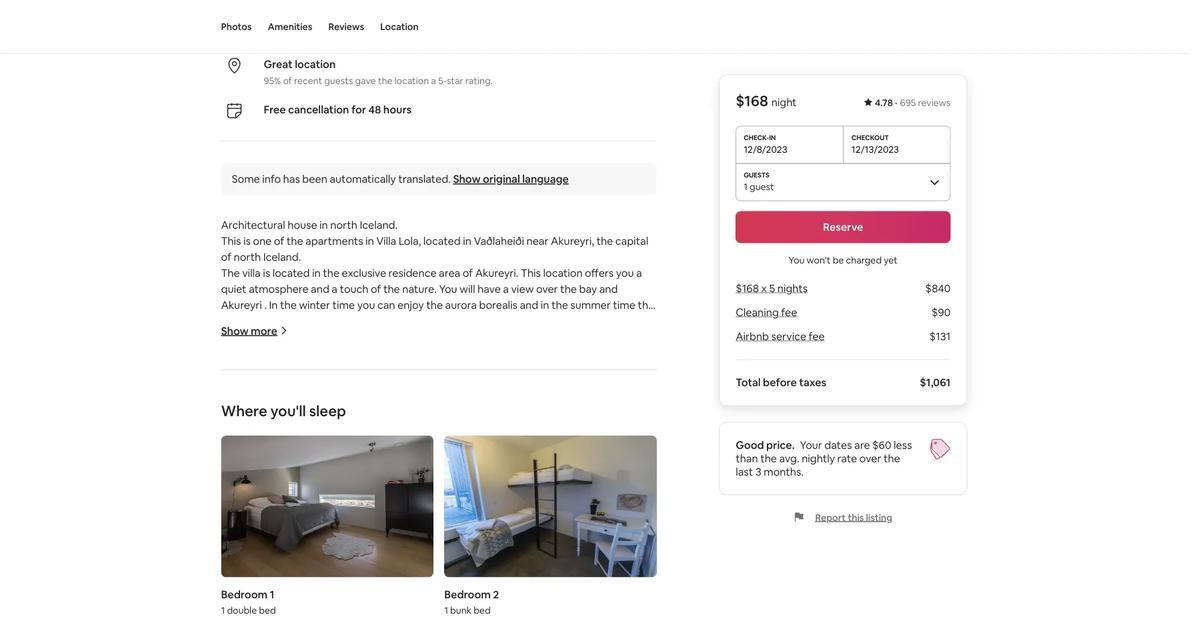 Task type: describe. For each thing, give the bounding box(es) containing it.
1 vertical spatial location
[[395, 74, 429, 86]]

695
[[901, 97, 917, 109]]

of up through
[[270, 619, 280, 632]]

circle.
[[324, 603, 355, 616]]

0 vertical spatial price.
[[767, 438, 795, 452]]

and down "bedroom"
[[417, 458, 436, 472]]

cleaning fee
[[736, 306, 798, 319]]

in up the apartments
[[320, 218, 328, 232]]

a up the baby
[[312, 458, 318, 472]]

0 horizontal spatial walk
[[474, 522, 496, 536]]

but
[[435, 506, 452, 520]]

loft
[[221, 458, 238, 472]]

tv,
[[425, 426, 438, 440]]

snowshoe
[[559, 619, 608, 632]]

best
[[578, 603, 600, 616]]

1 vertical spatial to
[[514, 522, 524, 536]]

this
[[848, 511, 864, 523]]

of left heli at left bottom
[[445, 586, 455, 600]]

like
[[221, 586, 237, 600]]

and up the winter
[[311, 282, 330, 296]]

vaðlaheiði
[[474, 234, 525, 248]]

bedlinen
[[438, 458, 480, 472]]

amenities button
[[268, 0, 313, 53]]

kayaks
[[361, 554, 394, 568]]

towels
[[381, 458, 415, 472]]

take
[[340, 522, 362, 536]]

view inside there is an easy access not only to akureyri but also all the interesting sites surrounding. from the house you can take a hiking tours, you can walk up to sulur, the mountain above akureyri, you can rent horses for daily tours or a midnight sun ride, visit naturally heated swimming pool, you can hire kayaks or join professional diving, play golf on the most northern 18 hole golf ground, go on a angling trip, have a walk along the fjord and then i like to tell you about the birthplace and home of heli skiing in iceland, the troll peninsula, just below the arctic circle. in winter, ski or do cross-country skiing in the best ski resort with view of the fjord, amazing! or dog sledging with our huskies and snowshoe walks or fishing through ice.
[[245, 619, 267, 632]]

taxes
[[800, 376, 827, 389]]

1 inside bedroom 2 1 bunk bed
[[445, 604, 448, 616]]

in inside there is an easy access not only to akureyri but also all the interesting sites surrounding. from the house you can take a hiking tours, you can walk up to sulur, the mountain above akureyri, you can rent horses for daily tours or a midnight sun ride, visit naturally heated swimming pool, you can hire kayaks or join professional diving, play golf on the most northern 18 hole golf ground, go on a angling trip, have a walk along the fjord and then i like to tell you about the birthplace and home of heli skiing in iceland, the troll peninsula, just below the arctic circle. in winter, ski or do cross-country skiing in the best ski resort with view of the fjord, amazing! or dog sledging with our huskies and snowshoe walks or fishing through ice.
[[357, 603, 366, 616]]

self check-in check yourself in with the lockbox.
[[264, 12, 413, 41]]

just inside akureyri is just 10 min. drive. in akureyri you have all kinds of shops, restaurantsand many cafés, different galleries and there are lots of professional music concerts as well all summer music festival.
[[274, 362, 292, 376]]

go
[[365, 570, 378, 584]]

a up the borealis on the left of page
[[503, 282, 509, 296]]

in up yourself at the top of page
[[319, 12, 328, 26]]

0 vertical spatial for
[[352, 103, 366, 116]]

are inside akureyri is just 10 min. drive. in akureyri you have all kinds of shops, restaurantsand many cafés, different galleries and there are lots of professional music concerts as well all summer music festival.
[[390, 378, 406, 392]]

.
[[264, 298, 267, 312]]

check
[[264, 29, 291, 41]]

1 vertical spatial located
[[273, 266, 310, 280]]

and up request.
[[357, 442, 375, 456]]

you down but
[[434, 522, 452, 536]]

less
[[894, 438, 913, 452]]

0 vertical spatial bed.
[[497, 442, 519, 456]]

with left sofa,
[[375, 426, 397, 440]]

rating.
[[466, 74, 493, 86]]

0 horizontal spatial music
[[264, 394, 293, 408]]

been
[[302, 172, 328, 186]]

reviews
[[329, 21, 365, 33]]

you'll
[[271, 401, 306, 420]]

over inside architectural house in north iceland. this is one of the apartments in villa lola, located in vaðlaheiði near akureyri, the capital of north iceland. the villa is located in the exclusive residence area of akureyri. this location offers you a quiet atmosphere and a touch of the nature. you will have a view over the bay and akureyri . in the winter time you can enjoy the aurora borealis and in the summer time the midnight sun.
[[536, 282, 558, 296]]

bunk inside in the apartment is a living area with sofa, tv, dining table and  fully equipped kitchen. on the first floor is a bathroom and one bedroom with bunk bed. above the bathroom is  a loft where there is a double bed. towels and bedlinen are included in the price. we offer a extra bed and baby bed on request.
[[470, 442, 495, 456]]

up
[[499, 522, 511, 536]]

house inside there is an easy access not only to akureyri but also all the interesting sites surrounding. from the house you can take a hiking tours, you can walk up to sulur, the mountain above akureyri, you can rent horses for daily tours or a midnight sun ride, visit naturally heated swimming pool, you can hire kayaks or join professional diving, play golf on the most northern 18 hole golf ground, go on a angling trip, have a walk along the fjord and then i like to tell you about the birthplace and home of heli skiing in iceland, the troll peninsula, just below the arctic circle. in winter, ski or do cross-country skiing in the best ski resort with view of the fjord, amazing! or dog sledging with our huskies and snowshoe walks or fishing through ice.
[[268, 522, 297, 536]]

0 vertical spatial to
[[378, 506, 389, 520]]

in inside architectural house in north iceland. this is one of the apartments in villa lola, located in vaðlaheiði near akureyri, the capital of north iceland. the villa is located in the exclusive residence area of akureyri. this location offers you a quiet atmosphere and a touch of the nature. you will have a view over the bay and akureyri . in the winter time you can enjoy the aurora borealis and in the summer time the midnight sun.
[[269, 298, 278, 312]]

$168 x 5 nights button
[[736, 282, 808, 295]]

great location 95% of recent guests gave the location a 5-star rating.
[[264, 57, 493, 86]]

2 horizontal spatial on
[[570, 554, 582, 568]]

can down rent
[[321, 554, 338, 568]]

on
[[637, 426, 652, 440]]

summer inside akureyri is just 10 min. drive. in akureyri you have all kinds of shops, restaurantsand many cafés, different galleries and there are lots of professional music concerts as well all summer music festival.
[[221, 394, 262, 408]]

sofa,
[[399, 426, 422, 440]]

can down also
[[454, 522, 472, 536]]

bedroom 1 1 double bed
[[221, 588, 276, 616]]

show more button
[[221, 324, 288, 338]]

report this listing
[[816, 511, 893, 523]]

just inside there is an easy access not only to akureyri but also all the interesting sites surrounding. from the house you can take a hiking tours, you can walk up to sulur, the mountain above akureyri, you can rent horses for daily tours or a midnight sun ride, visit naturally heated swimming pool, you can hire kayaks or join professional diving, play golf on the most northern 18 hole golf ground, go on a angling trip, have a walk along the fjord and then i like to tell you about the birthplace and home of heli skiing in iceland, the troll peninsula, just below the arctic circle. in winter, ski or do cross-country skiing in the best ski resort with view of the fjord, amazing! or dog sledging with our huskies and snowshoe walks or fishing through ice.
[[221, 603, 239, 616]]

original
[[483, 172, 520, 186]]

you up rent
[[300, 522, 318, 536]]

you up pool,
[[267, 538, 285, 552]]

where
[[241, 458, 271, 472]]

can inside architectural house in north iceland. this is one of the apartments in villa lola, located in vaðlaheiði near akureyri, the capital of north iceland. the villa is located in the exclusive residence area of akureyri. this location offers you a quiet atmosphere and a touch of the nature. you will have a view over the bay and akureyri . in the winter time you can enjoy the aurora borealis and in the summer time the midnight sun.
[[378, 298, 395, 312]]

horses
[[330, 538, 362, 552]]

akureyri inside architectural house in north iceland. this is one of the apartments in villa lola, located in vaðlaheiði near akureyri, the capital of north iceland. the villa is located in the exclusive residence area of akureyri. this location offers you a quiet atmosphere and a touch of the nature. you will have a view over the bay and akureyri . in the winter time you can enjoy the aurora borealis and in the summer time the midnight sun.
[[221, 298, 262, 312]]

offer
[[623, 458, 647, 472]]

i
[[642, 570, 645, 584]]

won't
[[807, 254, 831, 266]]

$168 night
[[736, 91, 797, 110]]

of up the
[[221, 250, 232, 264]]

interesting
[[507, 506, 560, 520]]

sulur,
[[527, 522, 553, 536]]

of down architectural
[[274, 234, 284, 248]]

a left angling
[[396, 570, 401, 584]]

1 vertical spatial walk
[[498, 570, 520, 584]]

peninsula,
[[600, 586, 649, 600]]

$168 for $168 night
[[736, 91, 769, 110]]

of right lots
[[428, 378, 439, 392]]

$131
[[930, 330, 951, 343]]

in the apartment is a living area with sofa, tv, dining table and  fully equipped kitchen. on the first floor is a bathroom and one bedroom with bunk bed. above the bathroom is  a loft where there is a double bed. towels and bedlinen are included in the price. we offer a extra bed and baby bed on request.
[[221, 426, 658, 488]]

or left join
[[397, 554, 407, 568]]

in right yourself at the top of page
[[330, 29, 337, 41]]

of up the will
[[463, 266, 473, 280]]

0 vertical spatial golf
[[548, 554, 567, 568]]

architectural house in north iceland. this is one of the apartments in villa lola, located in vaðlaheiði near akureyri, the capital of north iceland. the villa is located in the exclusive residence area of akureyri. this location offers you a quiet atmosphere and a touch of the nature. you will have a view over the bay and akureyri . in the winter time you can enjoy the aurora borealis and in the summer time the midnight sun.
[[221, 218, 657, 328]]

you inside akureyri is just 10 min. drive. in akureyri you have all kinds of shops, restaurantsand many cafés, different galleries and there are lots of professional music concerts as well all summer music festival.
[[414, 362, 432, 376]]

guests
[[324, 74, 353, 86]]

is inside akureyri is just 10 min. drive. in akureyri you have all kinds of shops, restaurantsand many cafés, different galleries and there are lots of professional music concerts as well all summer music festival.
[[264, 362, 272, 376]]

1 down like
[[221, 604, 225, 616]]

or left do at bottom left
[[419, 603, 429, 616]]

galleries
[[297, 378, 338, 392]]

can up pool,
[[287, 538, 305, 552]]

and right the borealis on the left of page
[[520, 298, 539, 312]]

or down resort
[[640, 619, 650, 632]]

a down on
[[638, 442, 644, 456]]

0 vertical spatial show
[[453, 172, 481, 186]]

in right 2
[[507, 586, 516, 600]]

of inside great location 95% of recent guests gave the location a 5-star rating.
[[283, 74, 292, 86]]

cafés,
[[221, 378, 250, 392]]

is right floor
[[288, 442, 295, 456]]

2 vertical spatial to
[[240, 586, 250, 600]]

in inside akureyri is just 10 min. drive. in akureyri you have all kinds of shops, restaurantsand many cafés, different galleries and there are lots of professional music concerts as well all summer music festival.
[[360, 362, 368, 376]]

akureyri up cafés,
[[221, 362, 262, 376]]

bed right the baby
[[319, 474, 338, 488]]

1 vertical spatial skiing
[[517, 603, 545, 616]]

you down rent
[[300, 554, 318, 568]]

5
[[770, 282, 776, 295]]

daily
[[381, 538, 404, 552]]

with down cross-
[[457, 619, 478, 632]]

location inside architectural house in north iceland. this is one of the apartments in villa lola, located in vaðlaheiði near akureyri, the capital of north iceland. the villa is located in the exclusive residence area of akureyri. this location offers you a quiet atmosphere and a touch of the nature. you will have a view over the bay and akureyri . in the winter time you can enjoy the aurora borealis and in the summer time the midnight sun.
[[543, 266, 583, 280]]

there is an easy access not only to akureyri but also all the interesting sites surrounding. from the house you can take a hiking tours, you can walk up to sulur, the mountain above akureyri, you can rent horses for daily tours or a midnight sun ride, visit naturally heated swimming pool, you can hire kayaks or join professional diving, play golf on the most northern 18 hole golf ground, go on a angling trip, have a walk along the fjord and then i like to tell you about the birthplace and home of heli skiing in iceland, the troll peninsula, just below the arctic circle. in winter, ski or do cross-country skiing in the best ski resort with view of the fjord, amazing! or dog sledging with our huskies and snowshoe walks or fishing through ice.
[[221, 506, 655, 643]]

1 right tell
[[270, 588, 275, 601]]

resort
[[617, 603, 647, 616]]

a right tours
[[447, 538, 453, 552]]

sledging
[[413, 619, 454, 632]]

0 horizontal spatial north
[[234, 250, 261, 264]]

is inside there is an easy access not only to akureyri but also all the interesting sites surrounding. from the house you can take a hiking tours, you can walk up to sulur, the mountain above akureyri, you can rent horses for daily tours or a midnight sun ride, visit naturally heated swimming pool, you can hire kayaks or join professional diving, play golf on the most northern 18 hole golf ground, go on a angling trip, have a walk along the fjord and then i like to tell you about the birthplace and home of heli skiing in iceland, the troll peninsula, just below the arctic circle. in winter, ski or do cross-country skiing in the best ski resort with view of the fjord, amazing! or dog sledging with our huskies and snowshoe walks or fishing through ice.
[[252, 506, 260, 520]]

0 vertical spatial location
[[295, 57, 336, 71]]

through
[[256, 635, 295, 643]]

$168 x 5 nights
[[736, 282, 808, 295]]

for inside there is an easy access not only to akureyri but also all the interesting sites surrounding. from the house you can take a hiking tours, you can walk up to sulur, the mountain above akureyri, you can rent horses for daily tours or a midnight sun ride, visit naturally heated swimming pool, you can hire kayaks or join professional diving, play golf on the most northern 18 hole golf ground, go on a angling trip, have a walk along the fjord and then i like to tell you about the birthplace and home of heli skiing in iceland, the troll peninsula, just below the arctic circle. in winter, ski or do cross-country skiing in the best ski resort with view of the fjord, amazing! or dog sledging with our huskies and snowshoe walks or fishing through ice.
[[365, 538, 379, 552]]

48
[[369, 103, 381, 116]]

akureyri up lots
[[371, 362, 411, 376]]

1 vertical spatial bed.
[[357, 458, 379, 472]]

akureyri, inside there is an easy access not only to akureyri but also all the interesting sites surrounding. from the house you can take a hiking tours, you can walk up to sulur, the mountain above akureyri, you can rent horses for daily tours or a midnight sun ride, visit naturally heated swimming pool, you can hire kayaks or join professional diving, play golf on the most northern 18 hole golf ground, go on a angling trip, have a walk along the fjord and then i like to tell you about the birthplace and home of heli skiing in iceland, the troll peninsula, just below the arctic circle. in winter, ski or do cross-country skiing in the best ski resort with view of the fjord, amazing! or dog sledging with our huskies and snowshoe walks or fishing through ice.
[[221, 538, 265, 552]]

area inside architectural house in north iceland. this is one of the apartments in villa lola, located in vaðlaheiði near akureyri, the capital of north iceland. the villa is located in the exclusive residence area of akureyri. this location offers you a quiet atmosphere and a touch of the nature. you will have a view over the bay and akureyri . in the winter time you can enjoy the aurora borealis and in the summer time the midnight sun.
[[439, 266, 461, 280]]

lola,
[[399, 234, 421, 248]]

lots
[[408, 378, 426, 392]]

in left villa
[[366, 234, 374, 248]]

sun
[[501, 538, 518, 552]]

living
[[324, 426, 349, 440]]

1 time from the left
[[333, 298, 355, 312]]

fishing
[[221, 635, 254, 643]]

in right the borealis on the left of page
[[541, 298, 549, 312]]

with up fishing at the left bottom of page
[[221, 619, 243, 632]]

heli
[[458, 586, 475, 600]]

0 vertical spatial iceland.
[[360, 218, 398, 232]]

nature.
[[403, 282, 437, 296]]

floor
[[262, 442, 285, 456]]

do
[[432, 603, 445, 616]]

professional inside akureyri is just 10 min. drive. in akureyri you have all kinds of shops, restaurantsand many cafés, different galleries and there are lots of professional music concerts as well all summer music festival.
[[441, 378, 501, 392]]

and up winter,
[[394, 586, 412, 600]]

in down iceland,
[[548, 603, 556, 616]]

and down most
[[596, 570, 615, 584]]

a right floor
[[297, 442, 303, 456]]

akureyri inside there is an easy access not only to akureyri but also all the interesting sites surrounding. from the house you can take a hiking tours, you can walk up to sulur, the mountain above akureyri, you can rent horses for daily tours or a midnight sun ride, visit naturally heated swimming pool, you can hire kayaks or join professional diving, play golf on the most northern 18 hole golf ground, go on a angling trip, have a walk along the fjord and then i like to tell you about the birthplace and home of heli skiing in iceland, the troll peninsula, just below the arctic circle. in winter, ski or do cross-country skiing in the best ski resort with view of the fjord, amazing! or dog sledging with our huskies and snowshoe walks or fishing through ice.
[[391, 506, 432, 520]]

is down architectural
[[244, 234, 251, 248]]

area inside in the apartment is a living area with sofa, tv, dining table and  fully equipped kitchen. on the first floor is a bathroom and one bedroom with bunk bed. above the bathroom is  a loft where there is a double bed. towels and bedlinen are included in the price. we offer a extra bed and baby bed on request.
[[352, 426, 373, 440]]

good
[[736, 438, 765, 452]]

all inside there is an easy access not only to akureyri but also all the interesting sites surrounding. from the house you can take a hiking tours, you can walk up to sulur, the mountain above akureyri, you can rent horses for daily tours or a midnight sun ride, visit naturally heated swimming pool, you can hire kayaks or join professional diving, play golf on the most northern 18 hole golf ground, go on a angling trip, have a walk along the fjord and then i like to tell you about the birthplace and home of heli skiing in iceland, the troll peninsula, just below the arctic circle. in winter, ski or do cross-country skiing in the best ski resort with view of the fjord, amazing! or dog sledging with our huskies and snowshoe walks or fishing through ice.
[[476, 506, 486, 520]]

walks
[[610, 619, 637, 632]]

an
[[262, 506, 274, 520]]

sites
[[563, 506, 585, 520]]

has
[[283, 172, 300, 186]]

tours
[[406, 538, 432, 552]]

0 horizontal spatial iceland.
[[263, 250, 301, 264]]

location
[[381, 21, 419, 33]]

in inside in the apartment is a living area with sofa, tv, dining table and  fully equipped kitchen. on the first floor is a bathroom and one bedroom with bunk bed. above the bathroom is  a loft where there is a double bed. towels and bedlinen are included in the price. we offer a extra bed and baby bed on request.
[[221, 426, 230, 440]]

12/8/2023
[[744, 143, 788, 155]]

cleaning fee button
[[736, 306, 798, 319]]

in up the winter
[[312, 266, 321, 280]]

night
[[772, 95, 797, 109]]

the inside self check-in check yourself in with the lockbox.
[[360, 29, 375, 41]]

a inside great location 95% of recent guests gave the location a 5-star rating.
[[431, 74, 436, 86]]

a left touch
[[332, 282, 338, 296]]

and left the baby
[[271, 474, 289, 488]]

huskies
[[499, 619, 535, 632]]

not
[[336, 506, 353, 520]]

1 horizontal spatial on
[[381, 570, 393, 584]]

apartments
[[306, 234, 363, 248]]

is right villa
[[263, 266, 270, 280]]

extra
[[221, 474, 247, 488]]

is up the baby
[[302, 458, 310, 472]]

$90
[[932, 306, 951, 319]]

1 horizontal spatial north
[[330, 218, 358, 232]]

one inside in the apartment is a living area with sofa, tv, dining table and  fully equipped kitchen. on the first floor is a bathroom and one bedroom with bunk bed. above the bathroom is  a loft where there is a double bed. towels and bedlinen are included in the price. we offer a extra bed and baby bed on request.
[[378, 442, 396, 456]]



Task type: vqa. For each thing, say whether or not it's contained in the screenshot.
top 11
no



Task type: locate. For each thing, give the bounding box(es) containing it.
there
[[361, 378, 388, 392], [274, 458, 300, 472]]

1 vertical spatial there
[[274, 458, 300, 472]]

the
[[221, 266, 240, 280]]

good price.
[[736, 438, 795, 452]]

there inside akureyri is just 10 min. drive. in akureyri you have all kinds of shops, restaurantsand many cafés, different galleries and there are lots of professional music concerts as well all summer music festival.
[[361, 378, 388, 392]]

north up villa
[[234, 250, 261, 264]]

house down easy on the bottom of page
[[268, 522, 297, 536]]

double inside bedroom 1 1 double bed
[[227, 604, 257, 616]]

$60
[[873, 438, 892, 452]]

1 horizontal spatial iceland.
[[360, 218, 398, 232]]

0 vertical spatial music
[[503, 378, 532, 392]]

0 horizontal spatial fee
[[782, 306, 798, 319]]

rent
[[307, 538, 327, 552]]

2 bedroom from the left
[[445, 588, 491, 601]]

ground,
[[325, 570, 363, 584]]

10
[[294, 362, 305, 376]]

the inside great location 95% of recent guests gave the location a 5-star rating.
[[378, 74, 393, 86]]

and inside akureyri is just 10 min. drive. in akureyri you have all kinds of shops, restaurantsand many cafés, different galleries and there are lots of professional music concerts as well all summer music festival.
[[340, 378, 359, 392]]

are inside your dates are $60 less than the avg. nightly rate over the last 3 months.
[[855, 438, 871, 452]]

of right 95%
[[283, 74, 292, 86]]

0 horizontal spatial one
[[253, 234, 272, 248]]

with up bedlinen at left bottom
[[447, 442, 468, 456]]

view inside architectural house in north iceland. this is one of the apartments in villa lola, located in vaðlaheiði near akureyri, the capital of north iceland. the villa is located in the exclusive residence area of akureyri. this location offers you a quiet atmosphere and a touch of the nature. you will have a view over the bay and akureyri . in the winter time you can enjoy the aurora borealis and in the summer time the midnight sun.
[[511, 282, 534, 296]]

bed inside bedroom 1 1 double bed
[[259, 604, 276, 616]]

near
[[527, 234, 549, 248]]

summer inside architectural house in north iceland. this is one of the apartments in villa lola, located in vaðlaheiði near akureyri, the capital of north iceland. the villa is located in the exclusive residence area of akureyri. this location offers you a quiet atmosphere and a touch of the nature. you will have a view over the bay and akureyri . in the winter time you can enjoy the aurora borealis and in the summer time the midnight sun.
[[571, 298, 611, 312]]

your dates are $60 less than the avg. nightly rate over the last 3 months.
[[736, 438, 913, 479]]

and down the offers
[[600, 282, 618, 296]]

2 bathroom from the left
[[575, 442, 624, 456]]

automatically
[[330, 172, 396, 186]]

0 vertical spatial akureyri,
[[551, 234, 595, 248]]

1 vertical spatial show
[[221, 324, 249, 338]]

1 vertical spatial professional
[[429, 554, 489, 568]]

1 vertical spatial one
[[378, 442, 396, 456]]

cross-
[[447, 603, 477, 616]]

located right lola,
[[424, 234, 461, 248]]

0 horizontal spatial are
[[390, 378, 406, 392]]

on
[[340, 474, 353, 488], [570, 554, 582, 568], [381, 570, 393, 584]]

can down access on the left bottom of page
[[320, 522, 338, 536]]

show
[[453, 172, 481, 186], [221, 324, 249, 338]]

midnight
[[221, 314, 265, 328], [455, 538, 499, 552]]

fjord,
[[301, 619, 327, 632]]

house inside architectural house in north iceland. this is one of the apartments in villa lola, located in vaðlaheiði near akureyri, the capital of north iceland. the villa is located in the exclusive residence area of akureyri. this location offers you a quiet atmosphere and a touch of the nature. you will have a view over the bay and akureyri . in the winter time you can enjoy the aurora borealis and in the summer time the midnight sun.
[[288, 218, 317, 232]]

airbnb service fee
[[736, 330, 825, 343]]

1 bedroom from the left
[[221, 588, 268, 601]]

bedroom for bedroom 2
[[445, 588, 491, 601]]

0 vertical spatial on
[[340, 474, 353, 488]]

a down capital
[[637, 266, 642, 280]]

tell
[[253, 586, 268, 600]]

area up the will
[[439, 266, 461, 280]]

you inside architectural house in north iceland. this is one of the apartments in villa lola, located in vaðlaheiði near akureyri, the capital of north iceland. the villa is located in the exclusive residence area of akureyri. this location offers you a quiet atmosphere and a touch of the nature. you will have a view over the bay and akureyri . in the winter time you can enjoy the aurora borealis and in the summer time the midnight sun.
[[439, 282, 458, 296]]

location up bay
[[543, 266, 583, 280]]

bed down the "where"
[[249, 474, 269, 488]]

0 horizontal spatial ski
[[404, 603, 417, 616]]

in left vaðlaheiði
[[463, 234, 472, 248]]

reviews
[[919, 97, 951, 109]]

1 vertical spatial golf
[[303, 570, 323, 584]]

you left won't
[[789, 254, 805, 266]]

are left lots
[[390, 378, 406, 392]]

0 vertical spatial professional
[[441, 378, 501, 392]]

in right .
[[269, 298, 278, 312]]

1 vertical spatial fee
[[809, 330, 825, 343]]

0 horizontal spatial time
[[333, 298, 355, 312]]

view down below
[[245, 619, 267, 632]]

to left tell
[[240, 586, 250, 600]]

a left the 5-
[[431, 74, 436, 86]]

0 vertical spatial fee
[[782, 306, 798, 319]]

kitchen.
[[596, 426, 635, 440]]

last
[[736, 465, 754, 479]]

on inside in the apartment is a living area with sofa, tv, dining table and  fully equipped kitchen. on the first floor is a bathroom and one bedroom with bunk bed. above the bathroom is  a loft where there is a double bed. towels and bedlinen are included in the price. we offer a extra bed and baby bed on request.
[[340, 474, 353, 488]]

bed
[[249, 474, 269, 488], [319, 474, 338, 488], [259, 604, 276, 616], [474, 604, 491, 616]]

reviews button
[[329, 0, 365, 53]]

and down drive.
[[340, 378, 359, 392]]

walk left the up
[[474, 522, 496, 536]]

0 horizontal spatial to
[[240, 586, 250, 600]]

1 horizontal spatial akureyri,
[[551, 234, 595, 248]]

2 $168 from the top
[[736, 282, 759, 295]]

just down like
[[221, 603, 239, 616]]

troll
[[577, 586, 598, 600]]

1 $168 from the top
[[736, 91, 769, 110]]

airbnb
[[736, 330, 769, 343]]

reserve button
[[736, 211, 951, 243]]

1 horizontal spatial all
[[476, 506, 486, 520]]

1 horizontal spatial fee
[[809, 330, 825, 343]]

0 horizontal spatial akureyri,
[[221, 538, 265, 552]]

1 horizontal spatial one
[[378, 442, 396, 456]]

bedroom up cross-
[[445, 588, 491, 601]]

many
[[624, 362, 650, 376]]

amenities
[[268, 21, 313, 33]]

of right kinds on the bottom
[[500, 362, 511, 376]]

iceland. up atmosphere
[[263, 250, 301, 264]]

surrounding.
[[588, 506, 649, 520]]

0 vertical spatial walk
[[474, 522, 496, 536]]

shops,
[[513, 362, 545, 376]]

over
[[536, 282, 558, 296], [860, 452, 882, 465]]

1 horizontal spatial double
[[320, 458, 354, 472]]

located
[[424, 234, 461, 248], [273, 266, 310, 280]]

bedroom 2 1 bunk bed
[[445, 588, 499, 616]]

0 vertical spatial over
[[536, 282, 558, 296]]

double
[[320, 458, 354, 472], [227, 604, 257, 616]]

1 horizontal spatial show
[[453, 172, 481, 186]]

5-
[[438, 74, 447, 86]]

professional up trip,
[[429, 554, 489, 568]]

over left bay
[[536, 282, 558, 296]]

home
[[414, 586, 443, 600]]

$168 for $168 x 5 nights
[[736, 282, 759, 295]]

0 horizontal spatial this
[[221, 234, 241, 248]]

$168 left x
[[736, 282, 759, 295]]

2 vertical spatial are
[[483, 458, 498, 472]]

1 vertical spatial have
[[434, 362, 457, 376]]

music down different on the bottom left of page
[[264, 394, 293, 408]]

1 vertical spatial music
[[264, 394, 293, 408]]

professional inside there is an easy access not only to akureyri but also all the interesting sites surrounding. from the house you can take a hiking tours, you can walk up to sulur, the mountain above akureyri, you can rent horses for daily tours or a midnight sun ride, visit naturally heated swimming pool, you can hire kayaks or join professional diving, play golf on the most northern 18 hole golf ground, go on a angling trip, have a walk along the fjord and then i like to tell you about the birthplace and home of heli skiing in iceland, the troll peninsula, just below the arctic circle. in winter, ski or do cross-country skiing in the best ski resort with view of the fjord, amazing! or dog sledging with our huskies and snowshoe walks or fishing through ice.
[[429, 554, 489, 568]]

1 vertical spatial summer
[[221, 394, 262, 408]]

have inside architectural house in north iceland. this is one of the apartments in villa lola, located in vaðlaheiði near akureyri, the capital of north iceland. the villa is located in the exclusive residence area of akureyri. this location offers you a quiet atmosphere and a touch of the nature. you will have a view over the bay and akureyri . in the winter time you can enjoy the aurora borealis and in the summer time the midnight sun.
[[478, 282, 501, 296]]

·
[[895, 97, 898, 109]]

show left more
[[221, 324, 249, 338]]

iceland,
[[518, 586, 556, 600]]

1 vertical spatial north
[[234, 250, 261, 264]]

one up towels
[[378, 442, 396, 456]]

1 vertical spatial for
[[365, 538, 379, 552]]

have inside there is an easy access not only to akureyri but also all the interesting sites surrounding. from the house you can take a hiking tours, you can walk up to sulur, the mountain above akureyri, you can rent horses for daily tours or a midnight sun ride, visit naturally heated swimming pool, you can hire kayaks or join professional diving, play golf on the most northern 18 hole golf ground, go on a angling trip, have a walk along the fjord and then i like to tell you about the birthplace and home of heli skiing in iceland, the troll peninsula, just below the arctic circle. in winter, ski or do cross-country skiing in the best ski resort with view of the fjord, amazing! or dog sledging with our huskies and snowshoe walks or fishing through ice.
[[464, 570, 487, 584]]

midnight down .
[[221, 314, 265, 328]]

1 horizontal spatial walk
[[498, 570, 520, 584]]

golf down visit
[[548, 554, 567, 568]]

0 vertical spatial skiing
[[477, 586, 505, 600]]

0 horizontal spatial bedroom
[[221, 588, 268, 601]]

min.
[[307, 362, 328, 376]]

1 horizontal spatial area
[[439, 266, 461, 280]]

view up the borealis on the left of page
[[511, 282, 534, 296]]

are left the $60
[[855, 438, 871, 452]]

for left the 48
[[352, 103, 366, 116]]

with inside self check-in check yourself in with the lockbox.
[[339, 29, 358, 41]]

more
[[251, 324, 277, 338]]

1 horizontal spatial you
[[789, 254, 805, 266]]

for
[[352, 103, 366, 116], [365, 538, 379, 552]]

one inside architectural house in north iceland. this is one of the apartments in villa lola, located in vaðlaheiði near akureyri, the capital of north iceland. the villa is located in the exclusive residence area of akureyri. this location offers you a quiet atmosphere and a touch of the nature. you will have a view over the bay and akureyri . in the winter time you can enjoy the aurora borealis and in the summer time the midnight sun.
[[253, 234, 272, 248]]

0 vertical spatial this
[[221, 234, 241, 248]]

1 vertical spatial midnight
[[455, 538, 499, 552]]

price. inside in the apartment is a living area with sofa, tv, dining table and  fully equipped kitchen. on the first floor is a bathroom and one bedroom with bunk bed. above the bathroom is  a loft where there is a double bed. towels and bedlinen are included in the price. we offer a extra bed and baby bed on request.
[[575, 458, 602, 472]]

0 horizontal spatial just
[[221, 603, 239, 616]]

and left fully
[[500, 426, 519, 440]]

area right "living"
[[352, 426, 373, 440]]

ski up the dog
[[404, 603, 417, 616]]

bunk down heli at left bottom
[[450, 604, 472, 616]]

most
[[603, 554, 629, 568]]

cleaning
[[736, 306, 779, 319]]

1 vertical spatial price.
[[575, 458, 602, 472]]

or
[[376, 619, 388, 632]]

1 ski from the left
[[404, 603, 417, 616]]

in inside in the apartment is a living area with sofa, tv, dining table and  fully equipped kitchen. on the first floor is a bathroom and one bedroom with bunk bed. above the bathroom is  a loft where there is a double bed. towels and bedlinen are included in the price. we offer a extra bed and baby bed on request.
[[545, 458, 554, 472]]

northern
[[221, 570, 265, 584]]

skiing up country
[[477, 586, 505, 600]]

music down shops,
[[503, 378, 532, 392]]

1
[[744, 181, 748, 193], [270, 588, 275, 601], [221, 604, 225, 616], [445, 604, 448, 616]]

is left "living"
[[306, 426, 314, 440]]

0 vertical spatial one
[[253, 234, 272, 248]]

is left an
[[252, 506, 260, 520]]

only
[[356, 506, 376, 520]]

you right the offers
[[616, 266, 634, 280]]

0 vertical spatial house
[[288, 218, 317, 232]]

1 horizontal spatial summer
[[571, 298, 611, 312]]

1 vertical spatial bunk
[[450, 604, 472, 616]]

some
[[232, 172, 260, 186]]

where you'll sleep region
[[216, 401, 663, 621]]

bed inside bedroom 2 1 bunk bed
[[474, 604, 491, 616]]

1 bathroom from the left
[[305, 442, 354, 456]]

1 horizontal spatial golf
[[548, 554, 567, 568]]

with right yourself at the top of page
[[339, 29, 358, 41]]

0 horizontal spatial on
[[340, 474, 353, 488]]

free
[[264, 103, 286, 116]]

0 vertical spatial summer
[[571, 298, 611, 312]]

akureyri, up swimming
[[221, 538, 265, 552]]

of down exclusive at the left top of the page
[[371, 282, 381, 296]]

0 horizontal spatial bed.
[[357, 458, 379, 472]]

music
[[503, 378, 532, 392], [264, 394, 293, 408]]

photos
[[221, 21, 252, 33]]

than
[[736, 452, 758, 465]]

1 horizontal spatial time
[[613, 298, 636, 312]]

1 up "sledging"
[[445, 604, 448, 616]]

yet
[[884, 254, 898, 266]]

a left "living"
[[316, 426, 322, 440]]

this
[[221, 234, 241, 248], [521, 266, 541, 280]]

1 inside popup button
[[744, 181, 748, 193]]

will
[[460, 282, 475, 296]]

$168 left "night"
[[736, 91, 769, 110]]

1 horizontal spatial bathroom
[[575, 442, 624, 456]]

0 vertical spatial view
[[511, 282, 534, 296]]

fjord
[[571, 570, 594, 584]]

0 vertical spatial all
[[460, 362, 470, 376]]

1 horizontal spatial location
[[395, 74, 429, 86]]

2 horizontal spatial to
[[514, 522, 524, 536]]

bedroom 2 image
[[445, 436, 657, 577], [445, 436, 657, 577]]

fee up service
[[782, 306, 798, 319]]

1 vertical spatial are
[[855, 438, 871, 452]]

2 ski from the left
[[602, 603, 615, 616]]

above
[[623, 522, 653, 536]]

this down architectural
[[221, 234, 241, 248]]

there left lots
[[361, 378, 388, 392]]

akureyri, inside architectural house in north iceland. this is one of the apartments in villa lola, located in vaðlaheiði near akureyri, the capital of north iceland. the villa is located in the exclusive residence area of akureyri. this location offers you a quiet atmosphere and a touch of the nature. you will have a view over the bay and akureyri . in the winter time you can enjoy the aurora borealis and in the summer time the midnight sun.
[[551, 234, 595, 248]]

0 horizontal spatial over
[[536, 282, 558, 296]]

winter,
[[368, 603, 401, 616]]

you down touch
[[357, 298, 375, 312]]

a up 2
[[489, 570, 495, 584]]

a right take
[[364, 522, 370, 536]]

1 horizontal spatial view
[[511, 282, 534, 296]]

have left kinds on the bottom
[[434, 362, 457, 376]]

1 horizontal spatial located
[[424, 234, 461, 248]]

2 vertical spatial have
[[464, 570, 487, 584]]

show left original
[[453, 172, 481, 186]]

nights
[[778, 282, 808, 295]]

1 left the guest
[[744, 181, 748, 193]]

0 horizontal spatial summer
[[221, 394, 262, 408]]

translated.
[[398, 172, 451, 186]]

bed. up request.
[[357, 458, 379, 472]]

in down above
[[545, 458, 554, 472]]

0 horizontal spatial skiing
[[477, 586, 505, 600]]

2 horizontal spatial are
[[855, 438, 871, 452]]

with
[[339, 29, 358, 41], [375, 426, 397, 440], [447, 442, 468, 456], [221, 619, 243, 632], [457, 619, 478, 632]]

midnight inside there is an easy access not only to akureyri but also all the interesting sites surrounding. from the house you can take a hiking tours, you can walk up to sulur, the mountain above akureyri, you can rent horses for daily tours or a midnight sun ride, visit naturally heated swimming pool, you can hire kayaks or join professional diving, play golf on the most northern 18 hole golf ground, go on a angling trip, have a walk along the fjord and then i like to tell you about the birthplace and home of heli skiing in iceland, the troll peninsula, just below the arctic circle. in winter, ski or do cross-country skiing in the best ski resort with view of the fjord, amazing! or dog sledging with our huskies and snowshoe walks or fishing through ice.
[[455, 538, 499, 552]]

are inside in the apartment is a living area with sofa, tv, dining table and  fully equipped kitchen. on the first floor is a bathroom and one bedroom with bunk bed. above the bathroom is  a loft where there is a double bed. towels and bedlinen are included in the price. we offer a extra bed and baby bed on request.
[[483, 458, 498, 472]]

bedroom inside bedroom 1 1 double bed
[[221, 588, 268, 601]]

0 horizontal spatial show
[[221, 324, 249, 338]]

0 horizontal spatial price.
[[575, 458, 602, 472]]

a right offer
[[650, 458, 655, 472]]

to up hiking
[[378, 506, 389, 520]]

bunk inside bedroom 2 1 bunk bed
[[450, 604, 472, 616]]

0 vertical spatial have
[[478, 282, 501, 296]]

bedroom inside bedroom 2 1 bunk bed
[[445, 588, 491, 601]]

join
[[409, 554, 427, 568]]

0 horizontal spatial location
[[295, 57, 336, 71]]

1 vertical spatial just
[[221, 603, 239, 616]]

0 horizontal spatial golf
[[303, 570, 323, 584]]

midnight down the up
[[455, 538, 499, 552]]

over inside your dates are $60 less than the avg. nightly rate over the last 3 months.
[[860, 452, 882, 465]]

price. up the months.
[[767, 438, 795, 452]]

in down where
[[221, 426, 230, 440]]

star
[[447, 74, 464, 86]]

are left included
[[483, 458, 498, 472]]

on right go
[[381, 570, 393, 584]]

fee
[[782, 306, 798, 319], [809, 330, 825, 343]]

0 vertical spatial area
[[439, 266, 461, 280]]

1 horizontal spatial this
[[521, 266, 541, 280]]

iceland. up villa
[[360, 218, 398, 232]]

location
[[295, 57, 336, 71], [395, 74, 429, 86], [543, 266, 583, 280]]

ice.
[[298, 635, 314, 643]]

over right rate
[[860, 452, 882, 465]]

country
[[477, 603, 515, 616]]

dining
[[440, 426, 471, 440]]

0 vertical spatial bunk
[[470, 442, 495, 456]]

0 vertical spatial you
[[789, 254, 805, 266]]

2 vertical spatial location
[[543, 266, 583, 280]]

is up offer
[[626, 442, 633, 456]]

in right drive.
[[360, 362, 368, 376]]

as
[[580, 378, 591, 392]]

0 horizontal spatial you
[[439, 282, 458, 296]]

show original language button
[[453, 172, 569, 186]]

2 horizontal spatial all
[[615, 378, 625, 392]]

swimming
[[221, 554, 271, 568]]

exclusive
[[342, 266, 386, 280]]

amazing!
[[330, 619, 373, 632]]

capital
[[616, 234, 649, 248]]

0 vertical spatial $168
[[736, 91, 769, 110]]

can
[[378, 298, 395, 312], [320, 522, 338, 536], [454, 522, 472, 536], [287, 538, 305, 552], [321, 554, 338, 568]]

location button
[[381, 0, 419, 53]]

where you'll sleep
[[221, 401, 346, 420]]

time down touch
[[333, 298, 355, 312]]

total
[[736, 376, 761, 389]]

have inside akureyri is just 10 min. drive. in akureyri you have all kinds of shops, restaurantsand many cafés, different galleries and there are lots of professional music concerts as well all summer music festival.
[[434, 362, 457, 376]]

house up the apartments
[[288, 218, 317, 232]]

akureyri.
[[476, 266, 519, 280]]

located up atmosphere
[[273, 266, 310, 280]]

on up fjord
[[570, 554, 582, 568]]

there down floor
[[274, 458, 300, 472]]

and right huskies at the left bottom
[[538, 619, 556, 632]]

where
[[221, 401, 267, 420]]

1 vertical spatial double
[[227, 604, 257, 616]]

double inside in the apartment is a living area with sofa, tv, dining table and  fully equipped kitchen. on the first floor is a bathroom and one bedroom with bunk bed. above the bathroom is  a loft where there is a double bed. towels and bedlinen are included in the price. we offer a extra bed and baby bed on request.
[[320, 458, 354, 472]]

time down the offers
[[613, 298, 636, 312]]

1 vertical spatial iceland.
[[263, 250, 301, 264]]

diving,
[[491, 554, 523, 568]]

or right tours
[[434, 538, 445, 552]]

rate
[[838, 452, 858, 465]]

bedroom 1 image
[[221, 436, 434, 577], [221, 436, 434, 577]]

bedroom for bedroom 1
[[221, 588, 268, 601]]

1 vertical spatial akureyri,
[[221, 538, 265, 552]]

2 horizontal spatial location
[[543, 266, 583, 280]]

photos button
[[221, 0, 252, 53]]

1 vertical spatial this
[[521, 266, 541, 280]]

0 horizontal spatial located
[[273, 266, 310, 280]]

2 time from the left
[[613, 298, 636, 312]]

0 vertical spatial there
[[361, 378, 388, 392]]

just left 10
[[274, 362, 292, 376]]

there inside in the apartment is a living area with sofa, tv, dining table and  fully equipped kitchen. on the first floor is a bathroom and one bedroom with bunk bed. above the bathroom is  a loft where there is a double bed. towels and bedlinen are included in the price. we offer a extra bed and baby bed on request.
[[274, 458, 300, 472]]

language
[[523, 172, 569, 186]]

you down 18
[[270, 586, 288, 600]]

this down 'near'
[[521, 266, 541, 280]]

0 horizontal spatial there
[[274, 458, 300, 472]]

midnight inside architectural house in north iceland. this is one of the apartments in villa lola, located in vaðlaheiði near akureyri, the capital of north iceland. the villa is located in the exclusive residence area of akureyri. this location offers you a quiet atmosphere and a touch of the nature. you will have a view over the bay and akureyri . in the winter time you can enjoy the aurora borealis and in the summer time the midnight sun.
[[221, 314, 265, 328]]

are
[[390, 378, 406, 392], [855, 438, 871, 452], [483, 458, 498, 472]]

concerts
[[534, 378, 578, 392]]

0 horizontal spatial bathroom
[[305, 442, 354, 456]]



